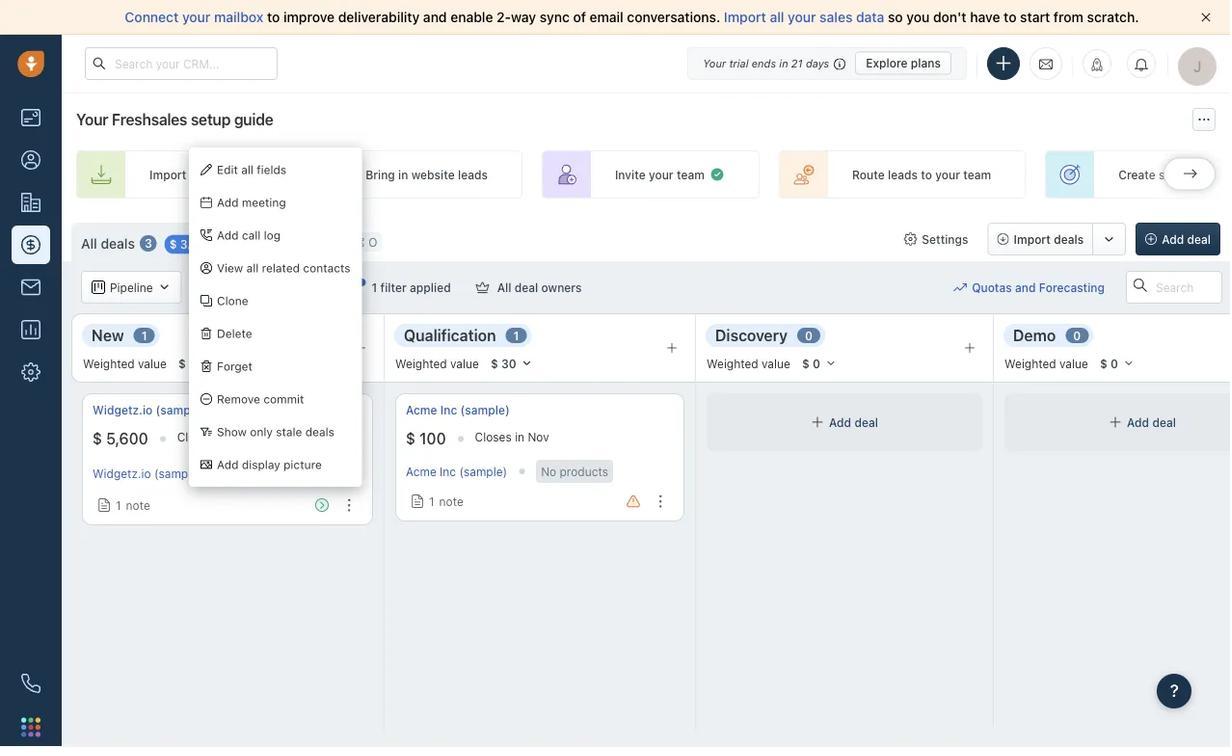 Task type: locate. For each thing, give the bounding box(es) containing it.
0 horizontal spatial contacts
[[190, 168, 238, 181]]

weighted value down 'new'
[[83, 357, 167, 370]]

0 horizontal spatial and
[[423, 9, 447, 25]]

weighted for discovery
[[707, 357, 759, 370]]

0
[[805, 329, 813, 342], [1074, 329, 1082, 342], [813, 357, 821, 370], [1111, 357, 1119, 370]]

in inside bring in website leads link
[[398, 168, 408, 181]]

all right the edit
[[241, 163, 254, 176]]

1 vertical spatial acme inc (sample)
[[406, 465, 508, 478]]

1 horizontal spatial $ 0
[[1101, 357, 1119, 370]]

crm
[[236, 465, 262, 478]]

and right quotas
[[1016, 281, 1036, 294]]

all left owners
[[497, 281, 512, 294]]

1 horizontal spatial $ 0 button
[[1092, 353, 1144, 374]]

have
[[971, 9, 1001, 25]]

all for deal
[[497, 281, 512, 294]]

$ 0 for demo
[[1101, 357, 1119, 370]]

2 horizontal spatial import
[[1014, 232, 1051, 246]]

and
[[423, 9, 447, 25], [1016, 281, 1036, 294]]

import up quotas and forecasting
[[1014, 232, 1051, 246]]

your trial ends in 21 days
[[703, 57, 830, 69]]

container_wx8msf4aqz5i3rn1 image inside all deal owners button
[[476, 281, 490, 294]]

2 horizontal spatial deals
[[1054, 232, 1084, 246]]

1 weighted from the left
[[83, 357, 135, 370]]

1 horizontal spatial your
[[703, 57, 727, 69]]

1 widgetz.io (sample) from the top
[[93, 404, 205, 417]]

closes left the nov
[[475, 431, 512, 444]]

3 weighted from the left
[[707, 357, 759, 370]]

1 $ 0 button from the left
[[794, 353, 846, 374]]

1 horizontal spatial note
[[439, 495, 464, 508]]

route leads to your team
[[853, 168, 992, 181]]

note down 5,600
[[126, 499, 150, 512]]

acme inc (sample) up 100
[[406, 404, 510, 417]]

0 vertical spatial acme inc (sample)
[[406, 404, 510, 417]]

1 closes from the left
[[177, 431, 214, 444]]

value for new
[[138, 357, 167, 370]]

-
[[265, 465, 271, 478]]

to right mailbox
[[267, 9, 280, 25]]

trial
[[730, 57, 749, 69]]

and left enable
[[423, 9, 447, 25]]

1 vertical spatial all
[[497, 281, 512, 294]]

deal
[[1188, 232, 1212, 246], [515, 281, 539, 294], [855, 416, 879, 429], [1153, 416, 1177, 429]]

4 value from the left
[[1060, 357, 1089, 370]]

1 vertical spatial contacts
[[303, 261, 351, 275]]

menu containing edit all fields
[[189, 148, 362, 487]]

acme inc (sample) down 100
[[406, 465, 508, 478]]

container_wx8msf4aqz5i3rn1 image for pipeline
[[92, 281, 105, 294]]

weighted down "discovery"
[[707, 357, 759, 370]]

(sample)
[[156, 404, 205, 417], [461, 404, 510, 417], [460, 465, 508, 478], [376, 465, 424, 478], [154, 467, 202, 480]]

weighted down 'qualification'
[[395, 357, 447, 370]]

1 vertical spatial all
[[241, 163, 254, 176]]

2 weighted value from the left
[[395, 357, 479, 370]]

menu
[[189, 148, 362, 487]]

to left start
[[1004, 9, 1017, 25]]

1.12k
[[189, 357, 219, 370]]

1 team from the left
[[677, 168, 705, 181]]

widgetz.io down $ 5,600
[[93, 467, 151, 480]]

to right route
[[921, 168, 933, 181]]

1 horizontal spatial and
[[1016, 281, 1036, 294]]

contacts up add meeting
[[190, 168, 238, 181]]

your freshsales setup guide
[[76, 110, 273, 129]]

email image
[[1040, 56, 1053, 72]]

widgetz.io (sample) link down 5,600
[[93, 467, 202, 480]]

1 horizontal spatial 1 note
[[429, 495, 464, 508]]

2 acme inc (sample) from the top
[[406, 465, 508, 478]]

1 acme inc (sample) link from the top
[[406, 402, 510, 419]]

note
[[439, 495, 464, 508], [126, 499, 150, 512]]

connect your mailbox link
[[125, 9, 267, 25]]

0 vertical spatial widgetz.io (sample) link
[[93, 402, 205, 419]]

closes for $ 5,600
[[177, 431, 214, 444]]

1 horizontal spatial sales
[[1160, 168, 1188, 181]]

widgetz.io
[[93, 404, 153, 417], [93, 467, 151, 480]]

all right view
[[247, 261, 259, 275]]

phone element
[[12, 665, 50, 703]]

1 horizontal spatial all
[[497, 281, 512, 294]]

your
[[182, 9, 211, 25], [788, 9, 817, 25], [649, 168, 674, 181], [936, 168, 961, 181]]

import down your freshsales setup guide
[[150, 168, 187, 181]]

weighted for demo
[[1005, 357, 1057, 370]]

widgetz.io (sample)
[[93, 404, 205, 417], [93, 467, 202, 480]]

note for $ 100
[[439, 495, 464, 508]]

0 vertical spatial and
[[423, 9, 447, 25]]

0 horizontal spatial your
[[76, 110, 108, 129]]

add deal inside add deal button
[[1163, 232, 1212, 246]]

acme
[[406, 404, 437, 417], [406, 465, 437, 478]]

sales left the data
[[820, 9, 853, 25]]

1 vertical spatial your
[[76, 110, 108, 129]]

1 vertical spatial sales
[[1160, 168, 1188, 181]]

0 vertical spatial all
[[81, 236, 97, 251]]

conversations.
[[627, 9, 721, 25]]

0 horizontal spatial closes
[[177, 431, 214, 444]]

all inside all deal owners button
[[497, 281, 512, 294]]

freshworks switcher image
[[21, 718, 41, 737]]

deals
[[1054, 232, 1084, 246], [101, 236, 135, 251], [306, 425, 335, 439]]

import inside import deals button
[[1014, 232, 1051, 246]]

deals left 3
[[101, 236, 135, 251]]

0 vertical spatial acme inc (sample) link
[[406, 402, 510, 419]]

1 weighted value from the left
[[83, 357, 167, 370]]

widgetz.io (sample) down 5,600
[[93, 467, 202, 480]]

container_wx8msf4aqz5i3rn1 image
[[92, 281, 105, 294], [158, 281, 171, 294], [1109, 416, 1123, 429]]

in
[[780, 57, 789, 69], [398, 168, 408, 181], [217, 431, 227, 444], [515, 431, 525, 444]]

2 closes from the left
[[475, 431, 512, 444]]

acme up $ 100
[[406, 404, 437, 417]]

1 vertical spatial acme
[[406, 465, 437, 478]]

weighted down demo
[[1005, 357, 1057, 370]]

acme inc (sample) link up 100
[[406, 402, 510, 419]]

2 vertical spatial all
[[247, 261, 259, 275]]

in left the nov
[[515, 431, 525, 444]]

weighted value down 'qualification'
[[395, 357, 479, 370]]

setup
[[191, 110, 231, 129]]

0 horizontal spatial leads
[[458, 168, 488, 181]]

0 horizontal spatial deals
[[101, 236, 135, 251]]

0 vertical spatial acme
[[406, 404, 437, 417]]

from
[[1054, 9, 1084, 25]]

settings button
[[894, 223, 979, 256]]

2 $ 0 button from the left
[[1092, 353, 1144, 374]]

0 horizontal spatial all
[[81, 236, 97, 251]]

Search your CRM... text field
[[85, 47, 278, 80]]

plan
[[303, 465, 326, 478]]

container_wx8msf4aqz5i3rn1 image inside "settings" popup button
[[904, 232, 918, 246]]

connect
[[125, 9, 179, 25]]

value down "discovery"
[[762, 357, 791, 370]]

closes in nov
[[475, 431, 550, 444]]

weighted
[[83, 357, 135, 370], [395, 357, 447, 370], [707, 357, 759, 370], [1005, 357, 1057, 370]]

more...
[[295, 235, 334, 249]]

$ 5,600
[[93, 430, 148, 448]]

2 leads from the left
[[888, 168, 918, 181]]

closes
[[177, 431, 214, 444], [475, 431, 512, 444]]

inc down 100
[[440, 465, 456, 478]]

1 value from the left
[[138, 357, 167, 370]]

1 horizontal spatial closes
[[475, 431, 512, 444]]

sales right create
[[1160, 168, 1188, 181]]

value down 'qualification'
[[451, 357, 479, 370]]

1 horizontal spatial team
[[964, 168, 992, 181]]

in right bring
[[398, 168, 408, 181]]

3 value from the left
[[762, 357, 791, 370]]

weighted value for new
[[83, 357, 167, 370]]

freshsales
[[112, 110, 187, 129]]

team
[[677, 168, 705, 181], [964, 168, 992, 181]]

all
[[81, 236, 97, 251], [497, 281, 512, 294]]

1 horizontal spatial leads
[[888, 168, 918, 181]]

1 left 'filter'
[[372, 281, 377, 294]]

import inside import contacts link
[[150, 168, 187, 181]]

$ 0 button for discovery
[[794, 353, 846, 374]]

value down forecasting on the right top of page
[[1060, 357, 1089, 370]]

1 horizontal spatial contacts
[[303, 261, 351, 275]]

pipeline button
[[81, 271, 182, 304]]

weighted value for qualification
[[395, 357, 479, 370]]

2 value from the left
[[451, 357, 479, 370]]

2 horizontal spatial container_wx8msf4aqz5i3rn1 image
[[1109, 416, 1123, 429]]

acme down $ 100
[[406, 465, 437, 478]]

13
[[279, 235, 292, 249]]

(sample) down $ 100
[[376, 465, 424, 478]]

0 horizontal spatial $ 0 button
[[794, 353, 846, 374]]

note down 100
[[439, 495, 464, 508]]

2 team from the left
[[964, 168, 992, 181]]

1 note
[[429, 495, 464, 508], [116, 499, 150, 512]]

add deal button
[[1136, 223, 1221, 256]]

in left 21
[[780, 57, 789, 69]]

$ 0 button
[[794, 353, 846, 374], [1092, 353, 1144, 374]]

deals up forecasting on the right top of page
[[1054, 232, 1084, 246]]

(sample) down closes in nov
[[460, 465, 508, 478]]

create
[[1119, 168, 1156, 181]]

weighted down 'new'
[[83, 357, 135, 370]]

leads right website
[[458, 168, 488, 181]]

30
[[502, 357, 517, 370]]

weighted value
[[83, 357, 167, 370], [395, 357, 479, 370], [707, 357, 791, 370], [1005, 357, 1089, 370]]

leads right route
[[888, 168, 918, 181]]

contacts down more... at the top left of the page
[[303, 261, 351, 275]]

widgetz.io (sample) link up 5,600
[[93, 402, 205, 419]]

1 note down 100
[[429, 495, 464, 508]]

your left freshsales
[[76, 110, 108, 129]]

leads
[[458, 168, 488, 181], [888, 168, 918, 181]]

deals right the stale
[[306, 425, 335, 439]]

widgetz.io (sample) up 5,600
[[93, 404, 205, 417]]

your left trial
[[703, 57, 727, 69]]

$ 3.71k button
[[165, 235, 232, 254]]

1 vertical spatial widgetz.io (sample)
[[93, 467, 202, 480]]

0 vertical spatial your
[[703, 57, 727, 69]]

your up 21
[[788, 9, 817, 25]]

0 horizontal spatial sales
[[820, 9, 853, 25]]

days
[[806, 57, 830, 69]]

team inside 'link'
[[964, 168, 992, 181]]

1 right 'new'
[[141, 329, 147, 342]]

1 horizontal spatial import
[[724, 9, 767, 25]]

container_wx8msf4aqz5i3rn1 image inside 1 filter applied button
[[351, 281, 364, 294]]

0 horizontal spatial 1 note
[[116, 499, 150, 512]]

your up settings
[[936, 168, 961, 181]]

1 filter applied button
[[338, 271, 464, 304]]

0 horizontal spatial $ 0
[[802, 357, 821, 370]]

$ 3.71k
[[170, 238, 211, 251]]

2 widgetz.io (sample) from the top
[[93, 467, 202, 480]]

remove commit
[[217, 393, 304, 406]]

team up settings
[[964, 168, 992, 181]]

value left $ 1.12k
[[138, 357, 167, 370]]

$ inside dropdown button
[[170, 238, 177, 251]]

closes left show
[[177, 431, 214, 444]]

1 note down 5,600
[[116, 499, 150, 512]]

all for fields
[[241, 163, 254, 176]]

0 vertical spatial widgetz.io
[[93, 404, 153, 417]]

deals inside button
[[1054, 232, 1084, 246]]

(sample) up closes in jan
[[156, 404, 205, 417]]

forget
[[217, 360, 253, 373]]

edit
[[217, 163, 238, 176]]

forecasting
[[1040, 281, 1105, 294]]

0 vertical spatial inc
[[441, 404, 457, 417]]

inc up 100
[[441, 404, 457, 417]]

3 weighted value from the left
[[707, 357, 791, 370]]

2 widgetz.io (sample) link from the top
[[93, 467, 202, 480]]

weighted value down demo
[[1005, 357, 1089, 370]]

0 vertical spatial widgetz.io (sample)
[[93, 404, 205, 417]]

1 vertical spatial widgetz.io
[[93, 467, 151, 480]]

widgetz.io up $ 5,600
[[93, 404, 153, 417]]

1 $ 0 from the left
[[802, 357, 821, 370]]

filter
[[381, 281, 407, 294]]

in left jan
[[217, 431, 227, 444]]

import up trial
[[724, 9, 767, 25]]

0 horizontal spatial team
[[677, 168, 705, 181]]

1 vertical spatial inc
[[440, 465, 456, 478]]

0 horizontal spatial container_wx8msf4aqz5i3rn1 image
[[92, 281, 105, 294]]

no products
[[541, 465, 609, 478]]

1 vertical spatial import
[[150, 168, 187, 181]]

all left 3
[[81, 236, 97, 251]]

your
[[703, 57, 727, 69], [76, 110, 108, 129]]

1 note for $ 100
[[429, 495, 464, 508]]

4 weighted from the left
[[1005, 357, 1057, 370]]

explore plans
[[866, 56, 941, 70]]

weighted value for demo
[[1005, 357, 1089, 370]]

4 weighted value from the left
[[1005, 357, 1089, 370]]

2 weighted from the left
[[395, 357, 447, 370]]

1 horizontal spatial to
[[921, 168, 933, 181]]

don't
[[934, 9, 967, 25]]

0 vertical spatial sales
[[820, 9, 853, 25]]

0 horizontal spatial note
[[126, 499, 150, 512]]

team right invite
[[677, 168, 705, 181]]

acme inc (sample)
[[406, 404, 510, 417], [406, 465, 508, 478]]

0 horizontal spatial import
[[150, 168, 187, 181]]

all deal owners
[[497, 281, 582, 294]]

no
[[541, 465, 557, 478]]

weighted value down "discovery"
[[707, 357, 791, 370]]

view all related contacts
[[217, 261, 351, 275]]

deliverability
[[338, 9, 420, 25]]

2 $ 0 from the left
[[1101, 357, 1119, 370]]

2 vertical spatial import
[[1014, 232, 1051, 246]]

1 horizontal spatial deals
[[306, 425, 335, 439]]

add meeting
[[217, 196, 286, 209]]

all
[[770, 9, 785, 25], [241, 163, 254, 176], [247, 261, 259, 275]]

1 vertical spatial widgetz.io (sample) link
[[93, 467, 202, 480]]

all up your trial ends in 21 days
[[770, 9, 785, 25]]

1 vertical spatial acme inc (sample) link
[[406, 465, 508, 478]]

your for your trial ends in 21 days
[[703, 57, 727, 69]]

0 vertical spatial import
[[724, 9, 767, 25]]

sequen
[[1192, 168, 1231, 181]]

your right invite
[[649, 168, 674, 181]]

1 widgetz.io (sample) link from the top
[[93, 402, 205, 419]]

acme inc (sample) link down 100
[[406, 465, 508, 478]]

container_wx8msf4aqz5i3rn1 image
[[710, 167, 725, 182], [904, 232, 918, 246], [351, 281, 364, 294], [476, 281, 490, 294], [954, 281, 968, 294], [811, 416, 825, 429], [411, 495, 424, 508], [97, 499, 111, 512]]



Task type: describe. For each thing, give the bounding box(es) containing it.
only
[[250, 425, 273, 439]]

2 acme inc (sample) link from the top
[[406, 465, 508, 478]]

import contacts link
[[76, 150, 273, 199]]

all deals 3
[[81, 236, 152, 251]]

settings
[[922, 232, 969, 246]]

delete
[[217, 327, 252, 340]]

$ 0 button for demo
[[1092, 353, 1144, 374]]

100
[[420, 430, 446, 448]]

deal inside all deal owners button
[[515, 281, 539, 294]]

clone
[[217, 294, 248, 308]]

2 widgetz.io from the top
[[93, 467, 151, 480]]

1 inside button
[[372, 281, 377, 294]]

0 vertical spatial contacts
[[190, 168, 238, 181]]

weighted for qualification
[[395, 357, 447, 370]]

1 down 100
[[429, 495, 435, 508]]

deal inside add deal button
[[1188, 232, 1212, 246]]

log
[[264, 229, 281, 242]]

2 inc from the top
[[440, 465, 456, 478]]

to inside the route leads to your team 'link'
[[921, 168, 933, 181]]

applied
[[410, 281, 451, 294]]

gold
[[274, 465, 299, 478]]

3
[[145, 237, 152, 250]]

your inside the route leads to your team 'link'
[[936, 168, 961, 181]]

1 vertical spatial and
[[1016, 281, 1036, 294]]

nov
[[528, 431, 550, 444]]

leads inside 'link'
[[888, 168, 918, 181]]

import deals group
[[988, 223, 1127, 256]]

$ 1.12k button
[[170, 353, 244, 374]]

note for $ 5,600
[[126, 499, 150, 512]]

add inside button
[[1163, 232, 1185, 246]]

⌘
[[355, 235, 365, 249]]

$ 100
[[406, 430, 446, 448]]

website
[[412, 168, 455, 181]]

route leads to your team link
[[779, 150, 1027, 199]]

way
[[511, 9, 536, 25]]

value for qualification
[[451, 357, 479, 370]]

3.71k
[[180, 238, 211, 251]]

invite your team link
[[542, 150, 760, 199]]

data
[[857, 9, 885, 25]]

deals for all
[[101, 236, 135, 251]]

closes in jan
[[177, 431, 249, 444]]

value for discovery
[[762, 357, 791, 370]]

enable
[[451, 9, 493, 25]]

display
[[242, 458, 280, 472]]

new
[[92, 326, 124, 344]]

1 down $ 5,600
[[116, 499, 121, 512]]

explore
[[866, 56, 908, 70]]

view
[[217, 261, 243, 275]]

your inside invite your team link
[[649, 168, 674, 181]]

products
[[560, 465, 609, 478]]

in for closes in nov
[[515, 431, 525, 444]]

quotas and forecasting link
[[954, 271, 1125, 304]]

import for import contacts
[[150, 168, 187, 181]]

1 horizontal spatial container_wx8msf4aqz5i3rn1 image
[[158, 281, 171, 294]]

monthly
[[329, 465, 373, 478]]

1 acme from the top
[[406, 404, 437, 417]]

create sales sequen
[[1119, 168, 1231, 181]]

1 up $ 30 button
[[514, 329, 519, 342]]

weighted value for discovery
[[707, 357, 791, 370]]

remove
[[217, 393, 260, 406]]

2 acme from the top
[[406, 465, 437, 478]]

route
[[853, 168, 885, 181]]

plans
[[911, 56, 941, 70]]

2-
[[497, 9, 511, 25]]

qualification
[[404, 326, 496, 344]]

value for demo
[[1060, 357, 1089, 370]]

quotas and forecasting
[[972, 281, 1105, 294]]

all for related
[[247, 261, 259, 275]]

import for import deals
[[1014, 232, 1051, 246]]

commit
[[264, 393, 304, 406]]

show only stale deals
[[217, 425, 335, 439]]

Search field
[[1127, 271, 1223, 304]]

13 more...
[[279, 235, 334, 249]]

related
[[262, 261, 300, 275]]

container_wx8msf4aqz5i3rn1 image inside invite your team link
[[710, 167, 725, 182]]

(sample) down closes in jan
[[154, 467, 202, 480]]

$ 30
[[491, 357, 517, 370]]

picture
[[284, 458, 322, 472]]

your left mailbox
[[182, 9, 211, 25]]

you
[[907, 9, 930, 25]]

add display picture
[[217, 458, 322, 472]]

create sales sequen link
[[1046, 150, 1231, 199]]

$ 0 for discovery
[[802, 357, 821, 370]]

bring
[[366, 168, 395, 181]]

bring in website leads
[[366, 168, 488, 181]]

closes for $ 100
[[475, 431, 512, 444]]

connect your mailbox to improve deliverability and enable 2-way sync of email conversations. import all your sales data so you don't have to start from scratch.
[[125, 9, 1140, 25]]

(sample) up closes in nov
[[461, 404, 510, 417]]

container_wx8msf4aqz5i3rn1 image for add deal
[[1109, 416, 1123, 429]]

import deals button
[[988, 223, 1094, 256]]

pipeline
[[110, 281, 153, 294]]

$ 30 button
[[482, 353, 542, 374]]

ends
[[752, 57, 777, 69]]

import deals
[[1014, 232, 1084, 246]]

weighted for new
[[83, 357, 135, 370]]

invite
[[615, 168, 646, 181]]

bring in website leads link
[[292, 150, 523, 199]]

all for deals
[[81, 236, 97, 251]]

1 inc from the top
[[441, 404, 457, 417]]

your for your freshsales setup guide
[[76, 110, 108, 129]]

phone image
[[21, 674, 41, 694]]

discovery
[[716, 326, 788, 344]]

improve
[[284, 9, 335, 25]]

$ 1.12k
[[178, 357, 219, 370]]

import contacts
[[150, 168, 238, 181]]

edit all fields
[[217, 163, 287, 176]]

demo
[[1014, 326, 1057, 344]]

email
[[590, 9, 624, 25]]

1 widgetz.io from the top
[[93, 404, 153, 417]]

add call log
[[217, 229, 281, 242]]

close image
[[1202, 13, 1212, 22]]

container_wx8msf4aqz5i3rn1 image inside quotas and forecasting link
[[954, 281, 968, 294]]

so
[[888, 9, 904, 25]]

5,600
[[106, 430, 148, 448]]

mailbox
[[214, 9, 264, 25]]

guide
[[234, 110, 273, 129]]

start
[[1021, 9, 1051, 25]]

2 horizontal spatial to
[[1004, 9, 1017, 25]]

deals for import
[[1054, 232, 1084, 246]]

invite your team
[[615, 168, 705, 181]]

scratch.
[[1088, 9, 1140, 25]]

quotas
[[972, 281, 1013, 294]]

1 leads from the left
[[458, 168, 488, 181]]

0 vertical spatial all
[[770, 9, 785, 25]]

stale
[[276, 425, 302, 439]]

meeting
[[242, 196, 286, 209]]

owners
[[542, 281, 582, 294]]

in for closes in jan
[[217, 431, 227, 444]]

1 acme inc (sample) from the top
[[406, 404, 510, 417]]

in for bring in website leads
[[398, 168, 408, 181]]

0 horizontal spatial to
[[267, 9, 280, 25]]

all deals link
[[81, 234, 135, 253]]

1 note for $ 5,600
[[116, 499, 150, 512]]



Task type: vqa. For each thing, say whether or not it's contained in the screenshot.
Freddy
no



